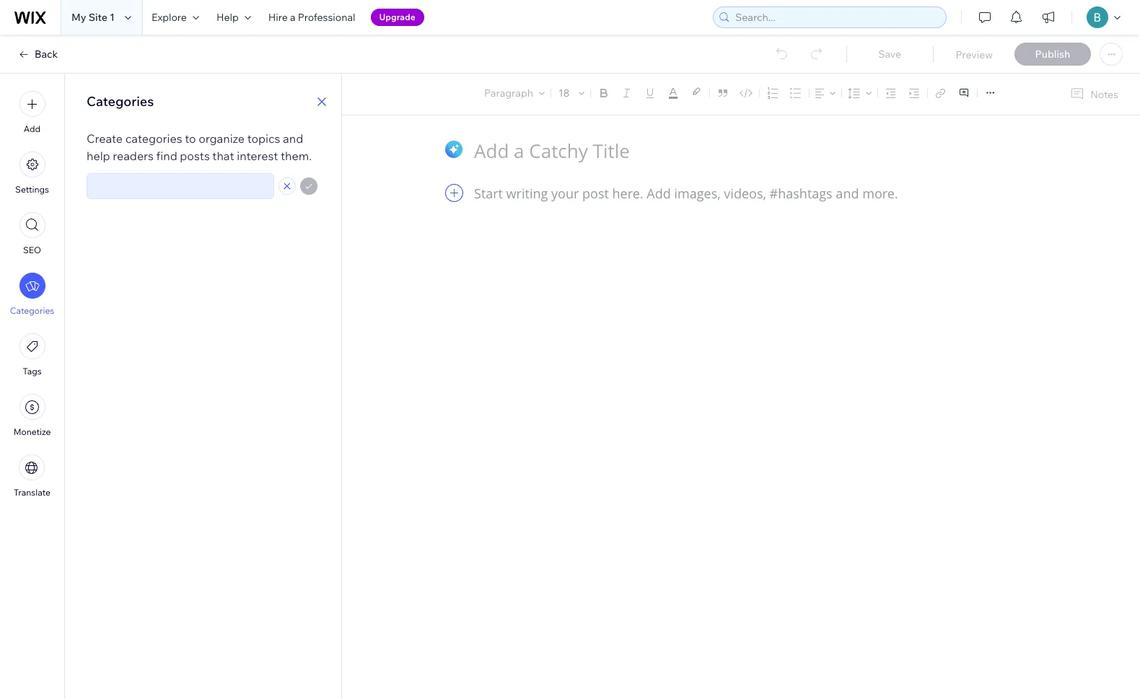 Task type: vqa. For each thing, say whether or not it's contained in the screenshot.
right Live
no



Task type: describe. For each thing, give the bounding box(es) containing it.
find
[[156, 149, 177, 163]]

paragraph button
[[481, 83, 548, 103]]

settings
[[15, 184, 49, 195]]

readers
[[113, 149, 154, 163]]

help
[[87, 149, 110, 163]]

monetize button
[[13, 394, 51, 437]]

back
[[35, 48, 58, 61]]

translate button
[[14, 455, 50, 498]]

organize
[[199, 131, 245, 146]]

hire a professional
[[268, 11, 355, 24]]

posts
[[180, 149, 210, 163]]

my site 1
[[71, 11, 115, 24]]

and
[[283, 131, 303, 146]]

notes button
[[1065, 84, 1123, 104]]

create
[[87, 131, 123, 146]]

add button
[[19, 91, 45, 134]]

seo button
[[19, 212, 45, 255]]

help button
[[208, 0, 260, 35]]

seo
[[23, 245, 41, 255]]

paragraph
[[484, 87, 533, 100]]

back button
[[17, 48, 58, 61]]

to
[[185, 131, 196, 146]]

create categories to organize topics and help readers find posts that interest them.
[[87, 131, 312, 163]]

site
[[89, 11, 107, 24]]

translate
[[14, 487, 50, 498]]

notes
[[1091, 88, 1119, 101]]



Task type: locate. For each thing, give the bounding box(es) containing it.
Search... field
[[731, 7, 942, 27]]

my
[[71, 11, 86, 24]]

professional
[[298, 11, 355, 24]]

settings button
[[15, 152, 49, 195]]

1 vertical spatial categories
[[10, 305, 54, 316]]

0 horizontal spatial categories
[[10, 305, 54, 316]]

menu containing add
[[0, 82, 64, 507]]

that
[[212, 149, 234, 163]]

1 horizontal spatial categories
[[87, 93, 154, 110]]

categories button
[[10, 273, 54, 316]]

0 vertical spatial categories
[[87, 93, 154, 110]]

add
[[24, 123, 41, 134]]

hire
[[268, 11, 288, 24]]

categories
[[125, 131, 182, 146]]

them.
[[281, 149, 312, 163]]

menu
[[0, 82, 64, 507]]

categories inside menu
[[10, 305, 54, 316]]

topics
[[247, 131, 280, 146]]

1
[[110, 11, 115, 24]]

help
[[216, 11, 239, 24]]

upgrade
[[379, 12, 416, 22]]

tags
[[23, 366, 42, 377]]

None field
[[92, 174, 269, 198]]

upgrade button
[[371, 9, 424, 26]]

hire a professional link
[[260, 0, 364, 35]]

categories up tags button
[[10, 305, 54, 316]]

explore
[[152, 11, 187, 24]]

a
[[290, 11, 296, 24]]

categories
[[87, 93, 154, 110], [10, 305, 54, 316]]

Add a Catchy Title text field
[[474, 138, 993, 163]]

categories up create
[[87, 93, 154, 110]]

monetize
[[13, 427, 51, 437]]

interest
[[237, 149, 278, 163]]

tags button
[[19, 333, 45, 377]]



